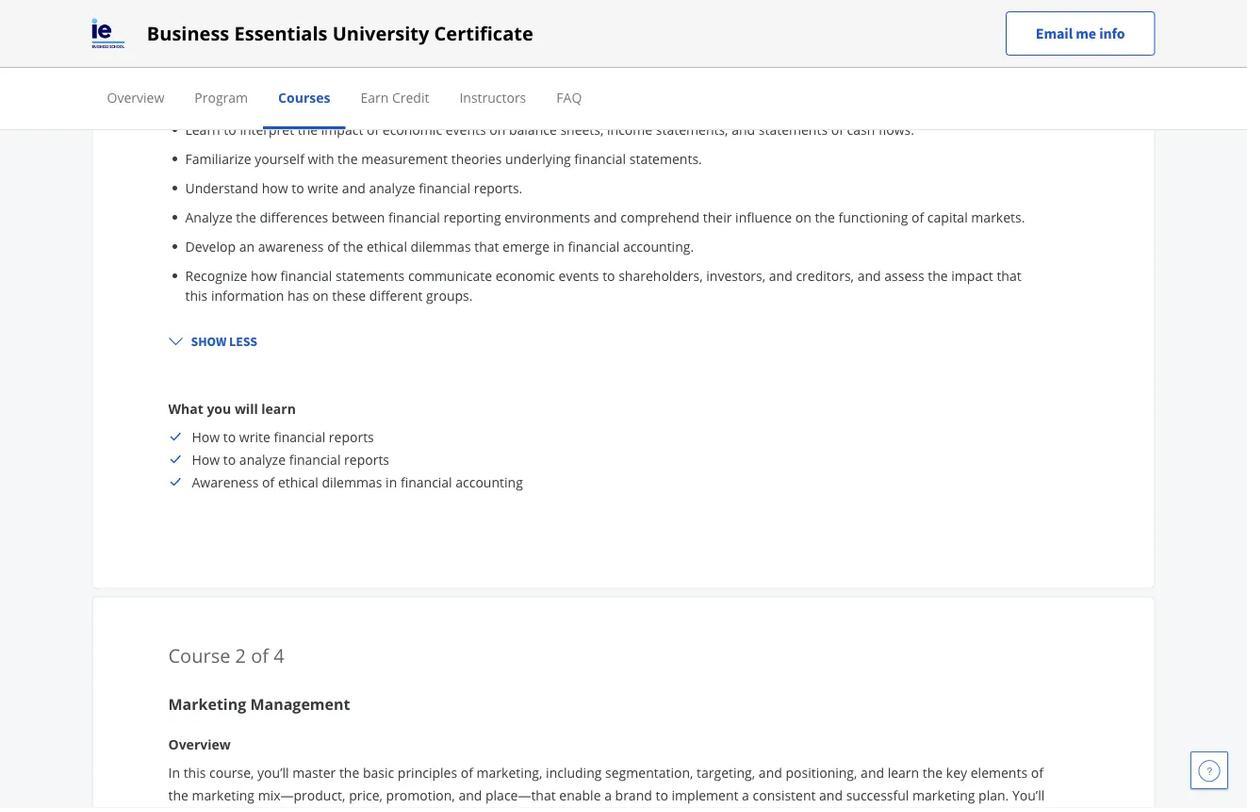 Task type: locate. For each thing, give the bounding box(es) containing it.
assess
[[885, 266, 925, 284]]

0 vertical spatial statements
[[759, 120, 828, 138]]

different
[[369, 286, 423, 304]]

0 horizontal spatial in
[[386, 473, 397, 491]]

fundamental
[[168, 16, 248, 34]]

that
[[729, 0, 754, 11], [475, 237, 499, 255], [997, 266, 1022, 284]]

evaluate
[[970, 16, 1022, 34]]

develop an awareness of the ethical dilemmas that emerge in financial accounting. list item
[[185, 236, 1045, 256]]

a
[[794, 16, 801, 34], [1026, 16, 1033, 34], [605, 786, 612, 804], [742, 786, 750, 804]]

this for in this course, you'll master the basic principles of marketing, including segmentation, targeting, and positioning, and learn the key elements of the marketing mix—product, price, promotion, and place—that enable a brand to implement a consistent and successful marketing plan. you'l
[[184, 764, 206, 781]]

course,
[[209, 0, 254, 11], [344, 80, 388, 98], [209, 764, 254, 781]]

financial inside recognize how financial statements communicate economic events to shareholders, investors, and creditors, and assess the impact that this information has on these different groups.
[[281, 266, 332, 284]]

1 horizontal spatial ethical
[[367, 237, 407, 255]]

university
[[333, 20, 429, 46]]

2 how from the top
[[192, 450, 220, 468]]

on right influence
[[796, 208, 812, 226]]

statement
[[804, 16, 867, 34]]

with
[[308, 149, 334, 167]]

cash inside list item
[[847, 120, 875, 138]]

you'll
[[257, 0, 289, 11], [257, 764, 289, 781]]

course, left credit at the left top
[[344, 80, 388, 98]]

course, for master
[[209, 764, 254, 781]]

overview
[[107, 88, 164, 106], [168, 735, 231, 753]]

learn down system
[[688, 16, 719, 34]]

advance
[[213, 80, 264, 98]]

environments
[[505, 208, 590, 226]]

0 horizontal spatial analyze
[[239, 450, 286, 468]]

and down is
[[573, 16, 597, 34]]

reports
[[329, 428, 374, 446], [344, 450, 389, 468]]

0 horizontal spatial an
[[239, 237, 255, 255]]

0 horizontal spatial overview
[[107, 88, 164, 106]]

1 horizontal spatial learn
[[688, 16, 719, 34]]

1 vertical spatial this
[[185, 286, 208, 304]]

course, inside in this course, you'll develop an understanding of how accounting is an information system that produces financial statements. you'll cover fundamental concepts such as the basics of accounting for assets and liabilities, and learn how to use a statement of cash flows to evaluate a company.
[[209, 0, 254, 11]]

this up fundamental
[[184, 0, 206, 11]]

overview left as
[[107, 88, 164, 106]]

1 vertical spatial cash
[[847, 120, 875, 138]]

of left the flows.
[[831, 120, 844, 138]]

0 horizontal spatial dilemmas
[[322, 473, 382, 491]]

2 vertical spatial on
[[313, 286, 329, 304]]

1 vertical spatial accounting
[[439, 16, 507, 34]]

this
[[184, 0, 206, 11], [185, 286, 208, 304], [184, 764, 206, 781]]

this down 'marketing'
[[184, 764, 206, 781]]

segmentation,
[[605, 764, 693, 781]]

0 vertical spatial impact
[[321, 120, 363, 138]]

analyze inside list item
[[369, 178, 415, 196]]

1 vertical spatial information
[[211, 286, 284, 304]]

overview inside 'certificate menu' element
[[107, 88, 164, 106]]

statements,
[[656, 120, 728, 138]]

1 horizontal spatial overview
[[168, 735, 231, 753]]

2 vertical spatial learn
[[888, 764, 920, 781]]

basics
[[382, 16, 420, 34]]

statements up these
[[336, 266, 405, 284]]

1 vertical spatial economic
[[496, 266, 555, 284]]

capital
[[928, 208, 968, 226]]

0 vertical spatial in
[[553, 237, 565, 255]]

impact down capital
[[952, 266, 994, 284]]

consistent
[[753, 786, 816, 804]]

0 horizontal spatial cash
[[847, 120, 875, 138]]

0 vertical spatial write
[[308, 178, 339, 196]]

this for in this course, you'll develop an understanding of how accounting is an information system that produces financial statements. you'll cover fundamental concepts such as the basics of accounting for assets and liabilities, and learn how to use a statement of cash flows to evaluate a company.
[[184, 0, 206, 11]]

1 vertical spatial that
[[475, 237, 499, 255]]

you'll for develop
[[257, 0, 289, 11]]

0 horizontal spatial will
[[235, 400, 258, 417]]

0 vertical spatial learn
[[688, 16, 719, 34]]

learn up "how to write financial reports"
[[261, 400, 296, 417]]

course, for develop
[[209, 0, 254, 11]]

2 horizontal spatial that
[[997, 266, 1022, 284]]

0 horizontal spatial information
[[211, 286, 284, 304]]

as
[[168, 80, 183, 98]]

information up liabilities,
[[606, 0, 679, 11]]

course, up fundamental
[[209, 0, 254, 11]]

1 how from the top
[[192, 428, 220, 446]]

on
[[490, 120, 506, 138], [796, 208, 812, 226], [313, 286, 329, 304]]

how inside 'understand how to write and analyze financial reports.' list item
[[262, 178, 288, 196]]

1 horizontal spatial marketing
[[913, 786, 975, 804]]

0 horizontal spatial that
[[475, 237, 499, 255]]

0 vertical spatial course,
[[209, 0, 254, 11]]

2 vertical spatial accounting
[[456, 473, 523, 491]]

marketing down the key
[[913, 786, 975, 804]]

you right as
[[186, 80, 209, 98]]

1 vertical spatial on
[[796, 208, 812, 226]]

cash inside in this course, you'll develop an understanding of how accounting is an information system that produces financial statements. you'll cover fundamental concepts such as the basics of accounting for assets and liabilities, and learn how to use a statement of cash flows to evaluate a company.
[[887, 16, 915, 34]]

economic up measurement
[[383, 120, 442, 138]]

faq
[[557, 88, 582, 106]]

an up as
[[345, 0, 360, 11]]

email me info button
[[1006, 11, 1156, 56]]

and up consistent
[[759, 764, 782, 781]]

and down system
[[661, 16, 684, 34]]

0 vertical spatial in
[[168, 0, 180, 11]]

comprehend
[[621, 208, 700, 226]]

1 vertical spatial impact
[[952, 266, 994, 284]]

cash left "flows"
[[887, 16, 915, 34]]

0 vertical spatial cash
[[887, 16, 915, 34]]

ethical down between
[[367, 237, 407, 255]]

this inside recognize how financial statements communicate economic events to shareholders, investors, and creditors, and assess the impact that this information has on these different groups.
[[185, 286, 208, 304]]

and left creditors,
[[769, 266, 793, 284]]

you'll up concepts
[[257, 0, 289, 11]]

marketing
[[192, 786, 255, 804], [913, 786, 975, 804]]

what
[[168, 400, 203, 417]]

0 vertical spatial analyze
[[369, 178, 415, 196]]

dilemmas up communicate
[[411, 237, 471, 255]]

statements. up "flows"
[[874, 0, 946, 11]]

0 horizontal spatial marketing
[[192, 786, 255, 804]]

what you will learn
[[168, 400, 296, 417]]

you'll inside in this course, you'll master the basic principles of marketing, including segmentation, targeting, and positioning, and learn the key elements of the marketing mix—product, price, promotion, and place—that enable a brand to implement a consistent and successful marketing plan. you'l
[[257, 764, 289, 781]]

dilemmas down how to analyze financial reports in the left of the page
[[322, 473, 382, 491]]

influence
[[736, 208, 792, 226]]

help center image
[[1198, 759, 1221, 782]]

of left capital
[[912, 208, 924, 226]]

1 horizontal spatial events
[[559, 266, 599, 284]]

this down the "recognize"
[[185, 286, 208, 304]]

impact up the with
[[321, 120, 363, 138]]

show
[[191, 332, 227, 349]]

emerge
[[503, 237, 550, 255]]

0 vertical spatial dilemmas
[[411, 237, 471, 255]]

principles
[[398, 764, 457, 781]]

0 vertical spatial overview
[[107, 88, 164, 106]]

learn inside in this course, you'll develop an understanding of how accounting is an information system that produces financial statements. you'll cover fundamental concepts such as the basics of accounting for assets and liabilities, and learn how to use a statement of cash flows to evaluate a company.
[[688, 16, 719, 34]]

use
[[768, 16, 790, 34]]

communicate
[[408, 266, 492, 284]]

targeting,
[[697, 764, 756, 781]]

to inside in this course, you'll master the basic principles of marketing, including segmentation, targeting, and positioning, and learn the key elements of the marketing mix—product, price, promotion, and place—that enable a brand to implement a consistent and successful marketing plan. you'l
[[656, 786, 668, 804]]

cover
[[986, 0, 1019, 11]]

4
[[274, 642, 285, 668]]

awareness
[[192, 473, 259, 491]]

1 horizontal spatial economic
[[496, 266, 555, 284]]

will
[[418, 80, 438, 98], [235, 400, 258, 417]]

you'll inside in this course, you'll develop an understanding of how accounting is an information system that produces financial statements. you'll cover fundamental concepts such as the basics of accounting for assets and liabilities, and learn how to use a statement of cash flows to evaluate a company.
[[257, 0, 289, 11]]

how down yourself
[[262, 178, 288, 196]]

familiarize
[[185, 149, 251, 167]]

in this course, you'll develop an understanding of how accounting is an information system that produces financial statements. you'll cover fundamental concepts such as the basics of accounting for assets and liabilities, and learn how to use a statement of cash flows to evaluate a company.
[[168, 0, 1033, 56]]

how for how to write financial reports
[[192, 428, 220, 446]]

2 horizontal spatial learn
[[888, 764, 920, 781]]

course, inside in this course, you'll master the basic principles of marketing, including segmentation, targeting, and positioning, and learn the key elements of the marketing mix—product, price, promotion, and place—that enable a brand to implement a consistent and successful marketing plan. you'l
[[209, 764, 254, 781]]

that right system
[[729, 0, 754, 11]]

an
[[345, 0, 360, 11], [587, 0, 602, 11], [239, 237, 255, 255]]

course, down 'marketing'
[[209, 764, 254, 781]]

an right is
[[587, 0, 602, 11]]

ethical down how to analyze financial reports in the left of the page
[[278, 473, 319, 491]]

analyze the differences between financial reporting environments and comprehend their influence on the functioning of capital markets. list item
[[185, 207, 1045, 227]]

1 vertical spatial write
[[239, 428, 270, 446]]

0 vertical spatial statements.
[[874, 0, 946, 11]]

analyze
[[369, 178, 415, 196], [239, 450, 286, 468]]

0 vertical spatial reports
[[329, 428, 374, 446]]

recognize how financial statements communicate economic events to shareholders, investors, and creditors, and assess the impact that this information has on these different groups.
[[185, 266, 1022, 304]]

in inside in this course, you'll develop an understanding of how accounting is an information system that produces financial statements. you'll cover fundamental concepts such as the basics of accounting for assets and liabilities, and learn how to use a statement of cash flows to evaluate a company.
[[168, 0, 180, 11]]

events up theories
[[446, 120, 486, 138]]

1 horizontal spatial impact
[[952, 266, 994, 284]]

1 vertical spatial reports
[[344, 450, 389, 468]]

an right develop
[[239, 237, 255, 255]]

you'll up mix—product,
[[257, 764, 289, 781]]

2 vertical spatial course,
[[209, 764, 254, 781]]

analyze down "how to write financial reports"
[[239, 450, 286, 468]]

faq link
[[557, 88, 582, 106]]

2 vertical spatial that
[[997, 266, 1022, 284]]

shareholders,
[[619, 266, 703, 284]]

underlying
[[505, 149, 571, 167]]

including
[[546, 764, 602, 781]]

1 vertical spatial events
[[559, 266, 599, 284]]

essentials
[[234, 20, 328, 46]]

analyze down measurement
[[369, 178, 415, 196]]

that down markets.
[[997, 266, 1022, 284]]

1 horizontal spatial cash
[[887, 16, 915, 34]]

0 vertical spatial will
[[418, 80, 438, 98]]

marketing left mix—product,
[[192, 786, 255, 804]]

1 horizontal spatial write
[[308, 178, 339, 196]]

on down instructors link on the left of the page
[[490, 120, 506, 138]]

in down 'marketing'
[[168, 764, 180, 781]]

to down the what you will learn
[[223, 428, 236, 446]]

statements.
[[874, 0, 946, 11], [630, 149, 702, 167]]

on right has
[[313, 286, 329, 304]]

1 you'll from the top
[[257, 0, 289, 11]]

events inside recognize how financial statements communicate economic events to shareholders, investors, and creditors, and assess the impact that this information has on these different groups.
[[559, 266, 599, 284]]

enable
[[559, 786, 601, 804]]

1 vertical spatial statements.
[[630, 149, 702, 167]]

0 horizontal spatial statements.
[[630, 149, 702, 167]]

how for how to analyze financial reports
[[192, 450, 220, 468]]

0 vertical spatial on
[[490, 120, 506, 138]]

these
[[332, 286, 366, 304]]

1 horizontal spatial dilemmas
[[411, 237, 471, 255]]

in
[[168, 0, 180, 11], [168, 764, 180, 781]]

0 vertical spatial this
[[184, 0, 206, 11]]

the
[[359, 16, 379, 34], [320, 80, 340, 98], [298, 120, 318, 138], [338, 149, 358, 167], [236, 208, 256, 226], [815, 208, 835, 226], [343, 237, 363, 255], [928, 266, 948, 284], [339, 764, 360, 781], [923, 764, 943, 781], [168, 786, 188, 804]]

1 vertical spatial ethical
[[278, 473, 319, 491]]

to left use
[[752, 16, 765, 34]]

flows.
[[879, 120, 915, 138]]

1 vertical spatial how
[[192, 450, 220, 468]]

you
[[186, 80, 209, 98], [392, 80, 415, 98], [207, 400, 231, 417]]

0 vertical spatial information
[[606, 0, 679, 11]]

recognize
[[185, 266, 247, 284]]

0 horizontal spatial learn
[[261, 400, 296, 417]]

1 vertical spatial will
[[235, 400, 258, 417]]

statements. down statements,
[[630, 149, 702, 167]]

marketing,
[[477, 764, 543, 781]]

and up between
[[342, 178, 366, 196]]

and right statements,
[[732, 120, 755, 138]]

that inside recognize how financial statements communicate economic events to shareholders, investors, and creditors, and assess the impact that this information has on these different groups.
[[997, 266, 1022, 284]]

information down the "recognize"
[[211, 286, 284, 304]]

learn to interpret the impact of economic events on balance sheets, income statements, and statements of cash flows. list item
[[185, 119, 1045, 139]]

0 vertical spatial how
[[192, 428, 220, 446]]

1 vertical spatial you'll
[[257, 764, 289, 781]]

0 horizontal spatial write
[[239, 428, 270, 446]]

how down what
[[192, 428, 220, 446]]

how to write financial reports
[[192, 428, 374, 446]]

1 horizontal spatial information
[[606, 0, 679, 11]]

economic down emerge
[[496, 266, 555, 284]]

course 2 of 4
[[168, 642, 285, 668]]

this inside in this course, you'll develop an understanding of how accounting is an information system that produces financial statements. you'll cover fundamental concepts such as the basics of accounting for assets and liabilities, and learn how to use a statement of cash flows to evaluate a company.
[[184, 0, 206, 11]]

2 you'll from the top
[[257, 764, 289, 781]]

0 vertical spatial you'll
[[257, 0, 289, 11]]

1 vertical spatial in
[[168, 764, 180, 781]]

and
[[573, 16, 597, 34], [661, 16, 684, 34], [732, 120, 755, 138], [342, 178, 366, 196], [594, 208, 617, 226], [769, 266, 793, 284], [858, 266, 881, 284], [759, 764, 782, 781], [861, 764, 885, 781], [459, 786, 482, 804], [820, 786, 843, 804]]

write down the with
[[308, 178, 339, 196]]

2 in from the top
[[168, 764, 180, 781]]

1 horizontal spatial analyze
[[369, 178, 415, 196]]

0 vertical spatial ethical
[[367, 237, 407, 255]]

statements
[[759, 120, 828, 138], [336, 266, 405, 284]]

to inside recognize how financial statements communicate economic events to shareholders, investors, and creditors, and assess the impact that this information has on these different groups.
[[603, 266, 615, 284]]

reporting
[[444, 208, 501, 226]]

to down develop an awareness of the ethical dilemmas that emerge in financial accounting. list item
[[603, 266, 615, 284]]

0 vertical spatial events
[[446, 120, 486, 138]]

you'll for master
[[257, 764, 289, 781]]

impact
[[321, 120, 363, 138], [952, 266, 994, 284]]

1 horizontal spatial statements.
[[874, 0, 946, 11]]

to down you'll
[[954, 16, 966, 34]]

in up "business"
[[168, 0, 180, 11]]

statements inside recognize how financial statements communicate economic events to shareholders, investors, and creditors, and assess the impact that this information has on these different groups.
[[336, 266, 405, 284]]

you right what
[[207, 400, 231, 417]]

and up develop an awareness of the ethical dilemmas that emerge in financial accounting. list item
[[594, 208, 617, 226]]

how down awareness
[[251, 266, 277, 284]]

promotion,
[[386, 786, 455, 804]]

will up "how to write financial reports"
[[235, 400, 258, 417]]

list
[[176, 119, 1045, 305]]

earn credit
[[361, 88, 429, 106]]

0 horizontal spatial statements
[[336, 266, 405, 284]]

develop
[[293, 0, 341, 11]]

economic inside recognize how financial statements communicate economic events to shareholders, investors, and creditors, and assess the impact that this information has on these different groups.
[[496, 266, 555, 284]]

0 vertical spatial economic
[[383, 120, 442, 138]]

0 vertical spatial that
[[729, 0, 754, 11]]

0 horizontal spatial events
[[446, 120, 486, 138]]

learn to interpret the impact of economic events on balance sheets, income statements, and statements of cash flows.
[[185, 120, 915, 138]]

in inside in this course, you'll master the basic principles of marketing, including segmentation, targeting, and positioning, and learn the key elements of the marketing mix—product, price, promotion, and place—that enable a brand to implement a consistent and successful marketing plan. you'l
[[168, 764, 180, 781]]

0 horizontal spatial economic
[[383, 120, 442, 138]]

as you advance through the course, you will also:
[[168, 80, 470, 98]]

1 horizontal spatial in
[[553, 237, 565, 255]]

of up certificate
[[457, 0, 470, 11]]

of right statement
[[871, 16, 883, 34]]

reports for how to analyze financial reports
[[344, 450, 389, 468]]

to down segmentation,
[[656, 786, 668, 804]]

and down marketing,
[[459, 786, 482, 804]]

1 vertical spatial course,
[[344, 80, 388, 98]]

events down develop an awareness of the ethical dilemmas that emerge in financial accounting. list item
[[559, 266, 599, 284]]

in for in this course, you'll master the basic principles of marketing, including segmentation, targeting, and positioning, and learn the key elements of the marketing mix—product, price, promotion, and place—that enable a brand to implement a consistent and successful marketing plan. you'l
[[168, 764, 180, 781]]

statements up influence
[[759, 120, 828, 138]]

concepts
[[251, 16, 306, 34]]

that down reporting
[[475, 237, 499, 255]]

learn inside in this course, you'll master the basic principles of marketing, including segmentation, targeting, and positioning, and learn the key elements of the marketing mix—product, price, promotion, and place—that enable a brand to implement a consistent and successful marketing plan. you'l
[[888, 764, 920, 781]]

on inside recognize how financial statements communicate economic events to shareholders, investors, and creditors, and assess the impact that this information has on these different groups.
[[313, 286, 329, 304]]

write down the what you will learn
[[239, 428, 270, 446]]

how inside recognize how financial statements communicate economic events to shareholders, investors, and creditors, and assess the impact that this information has on these different groups.
[[251, 266, 277, 284]]

will left also:
[[418, 80, 438, 98]]

1 horizontal spatial that
[[729, 0, 754, 11]]

this inside in this course, you'll master the basic principles of marketing, including segmentation, targeting, and positioning, and learn the key elements of the marketing mix—product, price, promotion, and place—that enable a brand to implement a consistent and successful marketing plan. you'l
[[184, 764, 206, 781]]

1 in from the top
[[168, 0, 180, 11]]

2 vertical spatial this
[[184, 764, 206, 781]]

overview down 'marketing'
[[168, 735, 231, 753]]

how up awareness
[[192, 450, 220, 468]]

info
[[1100, 24, 1125, 43]]

how up certificate
[[473, 0, 500, 11]]

to right learn
[[224, 120, 236, 138]]

flows
[[918, 16, 950, 34]]

2
[[235, 642, 246, 668]]

ie business school image
[[92, 18, 124, 49]]

1 vertical spatial statements
[[336, 266, 405, 284]]

cash left the flows.
[[847, 120, 875, 138]]

events
[[446, 120, 486, 138], [559, 266, 599, 284]]

1 vertical spatial in
[[386, 473, 397, 491]]

0 horizontal spatial on
[[313, 286, 329, 304]]

learn up the successful
[[888, 764, 920, 781]]

dilemmas
[[411, 237, 471, 255], [322, 473, 382, 491]]

familiarize yourself with the measurement theories underlying financial statements.
[[185, 149, 702, 167]]



Task type: vqa. For each thing, say whether or not it's contained in the screenshot.
second you'll from the bottom of the page
yes



Task type: describe. For each thing, give the bounding box(es) containing it.
courses link
[[278, 88, 330, 106]]

you for what you will learn
[[207, 400, 231, 417]]

sheets,
[[560, 120, 604, 138]]

of down between
[[327, 237, 340, 255]]

ethical inside list item
[[367, 237, 407, 255]]

for
[[510, 16, 528, 34]]

and up the successful
[[861, 764, 885, 781]]

a down 'targeting,'
[[742, 786, 750, 804]]

understanding
[[364, 0, 454, 11]]

recognize how financial statements communicate economic events to shareholders, investors, and creditors, and assess the impact that this information has on these different groups. list item
[[185, 265, 1045, 305]]

information inside in this course, you'll develop an understanding of how accounting is an information system that produces financial statements. you'll cover fundamental concepts such as the basics of accounting for assets and liabilities, and learn how to use a statement of cash flows to evaluate a company.
[[606, 0, 679, 11]]

marketing
[[168, 693, 246, 714]]

income
[[607, 120, 653, 138]]

credit
[[392, 88, 429, 106]]

awareness
[[258, 237, 324, 255]]

groups.
[[426, 286, 473, 304]]

plan.
[[979, 786, 1009, 804]]

1 horizontal spatial on
[[490, 120, 506, 138]]

positioning,
[[786, 764, 858, 781]]

2 horizontal spatial on
[[796, 208, 812, 226]]

the inside in this course, you'll develop an understanding of how accounting is an information system that produces financial statements. you'll cover fundamental concepts such as the basics of accounting for assets and liabilities, and learn how to use a statement of cash flows to evaluate a company.
[[359, 16, 379, 34]]

is
[[574, 0, 584, 11]]

master
[[293, 764, 336, 781]]

has
[[288, 286, 309, 304]]

brand
[[615, 786, 652, 804]]

1 vertical spatial learn
[[261, 400, 296, 417]]

measurement
[[361, 149, 448, 167]]

analyze the differences between financial reporting environments and comprehend their influence on the functioning of capital markets.
[[185, 208, 1025, 226]]

instructors link
[[460, 88, 526, 106]]

familiarize yourself with the measurement theories underlying financial statements. list item
[[185, 148, 1045, 168]]

overview link
[[107, 88, 164, 106]]

in this course, you'll master the basic principles of marketing, including segmentation, targeting, and positioning, and learn the key elements of the marketing mix—product, price, promotion, and place—that enable a brand to implement a consistent and successful marketing plan. you'l
[[168, 764, 1045, 808]]

of right principles
[[461, 764, 473, 781]]

and down "positioning,"
[[820, 786, 843, 804]]

elements
[[971, 764, 1028, 781]]

1 vertical spatial dilemmas
[[322, 473, 382, 491]]

1 vertical spatial analyze
[[239, 450, 286, 468]]

and left the assess
[[858, 266, 881, 284]]

between
[[332, 208, 385, 226]]

of right elements
[[1031, 764, 1044, 781]]

list containing learn to interpret the impact of economic events on balance sheets, income statements, and statements of cash flows.
[[176, 119, 1045, 305]]

successful
[[846, 786, 909, 804]]

course
[[168, 642, 230, 668]]

a right use
[[794, 16, 801, 34]]

you right the earn
[[392, 80, 415, 98]]

0 horizontal spatial ethical
[[278, 473, 319, 491]]

interpret
[[240, 120, 294, 138]]

0 vertical spatial accounting
[[503, 0, 571, 11]]

produces
[[758, 0, 815, 11]]

system
[[682, 0, 726, 11]]

of down how to analyze financial reports in the left of the page
[[262, 473, 275, 491]]

you for as you advance through the course, you will also:
[[186, 80, 209, 98]]

investors,
[[707, 266, 766, 284]]

of down the earn
[[367, 120, 379, 138]]

less
[[229, 332, 257, 349]]

key
[[947, 764, 968, 781]]

their
[[703, 208, 732, 226]]

a left brand
[[605, 786, 612, 804]]

business
[[147, 20, 229, 46]]

reports.
[[474, 178, 523, 196]]

that inside in this course, you'll develop an understanding of how accounting is an information system that produces financial statements. you'll cover fundamental concepts such as the basics of accounting for assets and liabilities, and learn how to use a statement of cash flows to evaluate a company.
[[729, 0, 754, 11]]

marketing management
[[168, 693, 350, 714]]

as
[[342, 16, 355, 34]]

an inside list item
[[239, 237, 255, 255]]

instructors
[[460, 88, 526, 106]]

a left email
[[1026, 16, 1033, 34]]

understand how to write and analyze financial reports. list item
[[185, 178, 1045, 197]]

how to analyze financial reports
[[192, 450, 389, 468]]

how down system
[[723, 16, 749, 34]]

earn
[[361, 88, 389, 106]]

analyze
[[185, 208, 233, 226]]

the inside recognize how financial statements communicate economic events to shareholders, investors, and creditors, and assess the impact that this information has on these different groups.
[[928, 266, 948, 284]]

0 horizontal spatial impact
[[321, 120, 363, 138]]

to up differences
[[292, 178, 304, 196]]

differences
[[260, 208, 328, 226]]

basic
[[363, 764, 394, 781]]

accounting.
[[623, 237, 694, 255]]

1 marketing from the left
[[192, 786, 255, 804]]

also:
[[442, 80, 470, 98]]

of right 2
[[251, 642, 269, 668]]

such
[[310, 16, 338, 34]]

write inside list item
[[308, 178, 339, 196]]

business essentials university certificate
[[147, 20, 533, 46]]

1 horizontal spatial an
[[345, 0, 360, 11]]

in for in this course, you'll develop an understanding of how accounting is an information system that produces financial statements. you'll cover fundamental concepts such as the basics of accounting for assets and liabilities, and learn how to use a statement of cash flows to evaluate a company.
[[168, 0, 180, 11]]

certificate
[[434, 20, 533, 46]]

dilemmas inside develop an awareness of the ethical dilemmas that emerge in financial accounting. list item
[[411, 237, 471, 255]]

creditors,
[[796, 266, 854, 284]]

1 horizontal spatial will
[[418, 80, 438, 98]]

price,
[[349, 786, 383, 804]]

email me info
[[1036, 24, 1125, 43]]

place—that
[[486, 786, 556, 804]]

understand how to write and analyze financial reports.
[[185, 178, 523, 196]]

management
[[250, 693, 350, 714]]

information inside recognize how financial statements communicate economic events to shareholders, investors, and creditors, and assess the impact that this information has on these different groups.
[[211, 286, 284, 304]]

develop
[[185, 237, 236, 255]]

yourself
[[255, 149, 304, 167]]

to up awareness
[[223, 450, 236, 468]]

assets
[[531, 16, 570, 34]]

certificate menu element
[[92, 68, 1156, 129]]

balance
[[509, 120, 557, 138]]

statements. inside in this course, you'll develop an understanding of how accounting is an information system that produces financial statements. you'll cover fundamental concepts such as the basics of accounting for assets and liabilities, and learn how to use a statement of cash flows to evaluate a company.
[[874, 0, 946, 11]]

in inside list item
[[553, 237, 565, 255]]

learn
[[185, 120, 220, 138]]

financial inside in this course, you'll develop an understanding of how accounting is an information system that produces financial statements. you'll cover fundamental concepts such as the basics of accounting for assets and liabilities, and learn how to use a statement of cash flows to evaluate a company.
[[819, 0, 870, 11]]

courses
[[278, 88, 330, 106]]

functioning
[[839, 208, 908, 226]]

of down "understanding"
[[423, 16, 436, 34]]

statements. inside familiarize yourself with the measurement theories underlying financial statements. list item
[[630, 149, 702, 167]]

1 horizontal spatial statements
[[759, 120, 828, 138]]

mix—product,
[[258, 786, 346, 804]]

2 horizontal spatial an
[[587, 0, 602, 11]]

show less button
[[161, 324, 265, 358]]

program
[[195, 88, 248, 106]]

earn credit link
[[361, 88, 429, 106]]

impact inside recognize how financial statements communicate economic events to shareholders, investors, and creditors, and assess the impact that this information has on these different groups.
[[952, 266, 994, 284]]

reports for how to write financial reports
[[329, 428, 374, 446]]

1 vertical spatial overview
[[168, 735, 231, 753]]

awareness of ethical dilemmas in financial accounting
[[192, 473, 523, 491]]

through
[[267, 80, 317, 98]]

2 marketing from the left
[[913, 786, 975, 804]]



